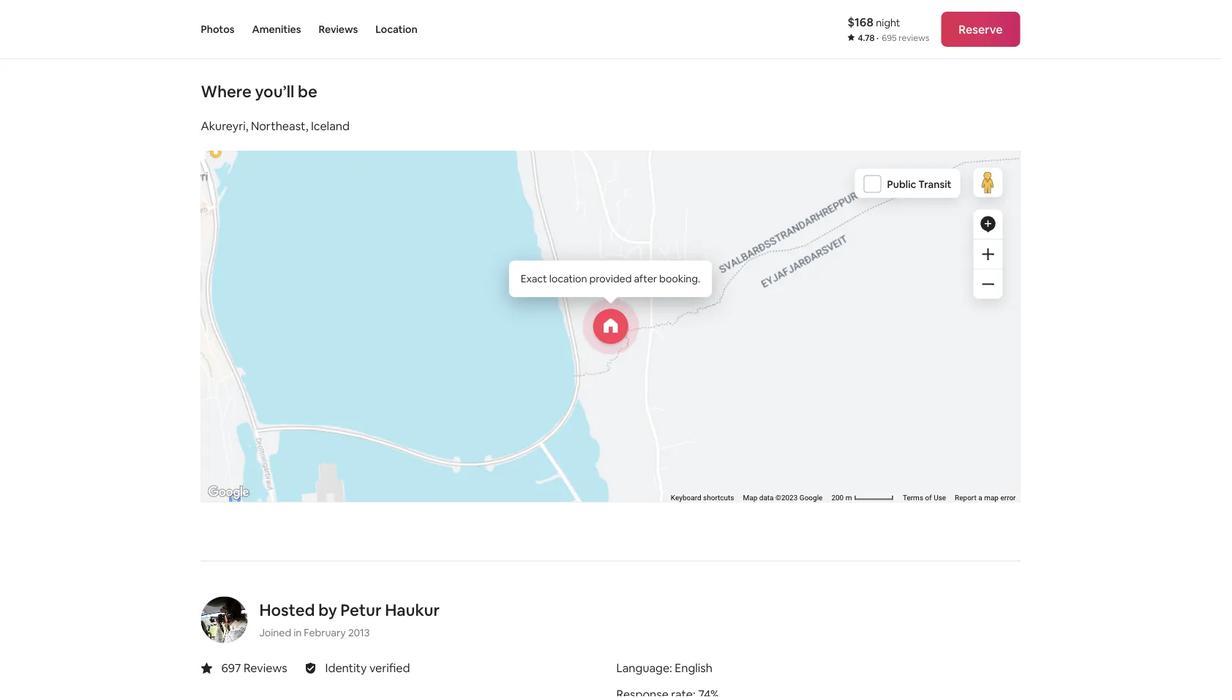 Task type: describe. For each thing, give the bounding box(es) containing it.
zoom out image
[[983, 279, 994, 290]]

map data ©2023 google
[[743, 494, 823, 502]]

verified
[[370, 661, 410, 676]]

public
[[888, 178, 917, 191]]

:
[[670, 661, 673, 676]]

©2023
[[776, 494, 798, 502]]

your stay location, map pin image
[[593, 309, 629, 344]]

0 vertical spatial reviews
[[319, 23, 358, 36]]

reserve
[[959, 22, 1003, 37]]

iceland
[[311, 119, 350, 134]]

reviews
[[899, 32, 930, 44]]

a
[[979, 494, 983, 502]]

photos button
[[201, 0, 235, 59]]

reserve button
[[942, 12, 1021, 47]]

map
[[985, 494, 999, 502]]

200
[[832, 494, 844, 502]]

697
[[221, 661, 241, 676]]

reviews button
[[319, 0, 358, 59]]

be
[[298, 81, 318, 102]]

$168
[[848, 14, 874, 29]]

google
[[800, 494, 823, 502]]

map
[[743, 494, 758, 502]]

photos
[[201, 23, 235, 36]]

report a map error link
[[955, 494, 1016, 502]]

joined
[[259, 626, 291, 640]]

amenities
[[252, 23, 301, 36]]

where
[[201, 81, 252, 102]]

2013
[[348, 626, 370, 640]]

english
[[675, 661, 713, 676]]

identity
[[325, 661, 367, 676]]

data
[[760, 494, 774, 502]]

hosted by petur haukur joined in february 2013
[[259, 600, 440, 640]]



Task type: vqa. For each thing, say whether or not it's contained in the screenshot.
Zoom in image
yes



Task type: locate. For each thing, give the bounding box(es) containing it.
4.78
[[858, 32, 875, 44]]

night
[[876, 16, 901, 29]]

public transit
[[888, 178, 952, 191]]

transit
[[919, 178, 952, 191]]

1 horizontal spatial reviews
[[319, 23, 358, 36]]

report a map error
[[955, 494, 1016, 502]]

error
[[1001, 494, 1016, 502]]

200 m
[[832, 494, 854, 502]]

drag pegman onto the map to open street view image
[[974, 168, 1003, 197]]

keyboard
[[671, 494, 702, 502]]

zoom in image
[[983, 249, 994, 260]]

northeast,
[[251, 119, 308, 134]]

m
[[846, 494, 852, 502]]

amenities button
[[252, 0, 301, 59]]

·
[[877, 32, 879, 44]]

reviews
[[319, 23, 358, 36], [244, 661, 287, 676]]

language
[[617, 661, 670, 676]]

keyboard shortcuts button
[[671, 493, 735, 503]]

you'll
[[255, 81, 294, 102]]

report
[[955, 494, 977, 502]]

terms of use
[[903, 494, 947, 502]]

where you'll be
[[201, 81, 318, 102]]

reviews right the "697" in the left of the page
[[244, 661, 287, 676]]

february
[[304, 626, 346, 640]]

695
[[882, 32, 897, 44]]

terms
[[903, 494, 924, 502]]

697 reviews
[[221, 661, 287, 676]]

location
[[376, 23, 418, 36]]

0 horizontal spatial reviews
[[244, 661, 287, 676]]

of
[[926, 494, 932, 502]]

use
[[934, 494, 947, 502]]

identity verified
[[325, 661, 410, 676]]

terms of use link
[[903, 494, 947, 502]]

learn more about the host, petur haukur. image
[[201, 597, 248, 644], [201, 597, 248, 644]]

haukur
[[385, 600, 440, 621]]

akureyri,
[[201, 119, 248, 134]]

reviews left location at left
[[319, 23, 358, 36]]

shortcuts
[[703, 494, 735, 502]]

$168 night
[[848, 14, 901, 29]]

hosted
[[259, 600, 315, 621]]

keyboard shortcuts
[[671, 494, 735, 502]]

language : english
[[617, 661, 713, 676]]

petur
[[341, 600, 382, 621]]

add a place to the map image
[[980, 216, 997, 233]]

akureyri, northeast, iceland
[[201, 119, 350, 134]]

1 vertical spatial reviews
[[244, 661, 287, 676]]

by
[[319, 600, 337, 621]]

4.78 · 695 reviews
[[858, 32, 930, 44]]

in
[[294, 626, 302, 640]]

google image
[[205, 484, 253, 503]]

location button
[[376, 0, 418, 59]]

200 m button
[[827, 492, 899, 503]]

google map
showing 1 point of interest. region
[[61, 118, 1185, 680]]



